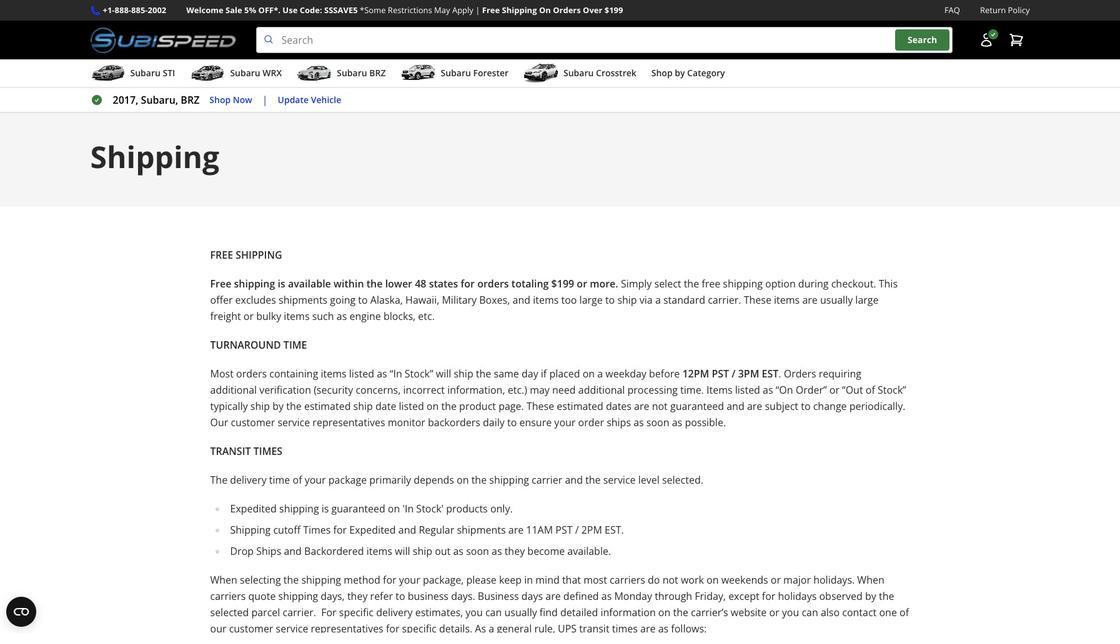 Task type: describe. For each thing, give the bounding box(es) containing it.
the right selecting
[[284, 573, 299, 587]]

shop for shop by category
[[652, 67, 673, 79]]

stock" inside . orders requiring additional verification (security concerns, incorrect information, etc.) may need additional processing time. items listed as "on order" or "out of stock" typically ship by the estimated ship date listed on the product page. these estimated dates are not guaranteed and are subject to change periodically. our customer service representatives monitor backorders daily to ensure your order ships as soon as possible.
[[878, 383, 907, 397]]

checkout.
[[832, 277, 877, 291]]

selecting
[[240, 573, 281, 587]]

not inside the when selecting the shipping method for your package, please keep in mind that most carriers do not work on weekends or major holidays. when carriers quote shipping days, they refer to business days. business days are defined as monday through friday, except for holidays observed by the selected parcel carrier.  for specific delivery estimates, you can usually find detailed information on the carrier's website or you can also contact one of our customer service representatives for specific details. as a general rule, ups transit times are as follows:
[[663, 573, 679, 587]]

sti
[[163, 67, 175, 79]]

subject
[[765, 400, 799, 413]]

refer
[[370, 590, 393, 603]]

over
[[583, 4, 603, 16]]

same
[[494, 367, 519, 381]]

method
[[344, 573, 381, 587]]

customer inside the when selecting the shipping method for your package, please keep in mind that most carriers do not work on weekends or major holidays. when carriers quote shipping days, they refer to business days. business days are defined as monday through friday, except for holidays observed by the selected parcel carrier.  for specific delivery estimates, you can usually find detailed information on the carrier's website or you can also contact one of our customer service representatives for specific details. as a general rule, ups transit times are as follows:
[[229, 622, 273, 633]]

on down through
[[659, 606, 671, 620]]

change
[[814, 400, 847, 413]]

dates
[[606, 400, 632, 413]]

selected.
[[663, 473, 704, 487]]

drop ships and backordered items will ship out as soon as they become available. ​
[[230, 545, 614, 558]]

offer
[[210, 293, 233, 307]]

wrx
[[263, 67, 282, 79]]

as
[[475, 622, 486, 633]]

a subaru wrx thumbnail image image
[[190, 64, 225, 83]]

the
[[210, 473, 228, 487]]

as right out
[[453, 545, 464, 558]]

simply
[[621, 277, 652, 291]]

totaling
[[512, 277, 549, 291]]

policy
[[1009, 4, 1030, 16]]

0 horizontal spatial will
[[395, 545, 410, 558]]

shipping inside simply select the free shipping option during checkout. this offer excludes shipments going to alaska, hawaii, military boxes, and items too large to ship via a standard carrier. these items are usually large freight or bulky items such as engine blocks, etc.
[[723, 277, 763, 291]]

as left "in in the left bottom of the page
[[377, 367, 387, 381]]

ship left out
[[413, 545, 433, 558]]

observed
[[820, 590, 863, 603]]

welcome sale 5% off*. use code: sssave5
[[186, 4, 358, 16]]

on right 'depends'
[[457, 473, 469, 487]]

as down est
[[763, 383, 774, 397]]

order
[[579, 416, 604, 430]]

blocks,
[[384, 309, 416, 323]]

1 vertical spatial service
[[604, 473, 636, 487]]

backordered
[[304, 545, 364, 558]]

days.
[[451, 590, 475, 603]]

subaru wrx button
[[190, 62, 282, 87]]

parcel
[[252, 606, 280, 620]]

service inside the when selecting the shipping method for your package, please keep in mind that most carriers do not work on weekends or major holidays. when carriers quote shipping days, they refer to business days. business days are defined as monday through friday, except for holidays observed by the selected parcel carrier.  for specific delivery estimates, you can usually find detailed information on the carrier's website or you can also contact one of our customer service representatives for specific details. as a general rule, ups transit times are as follows:
[[276, 622, 308, 633]]

2 additional from the left
[[579, 383, 625, 397]]

1 when from the left
[[210, 573, 237, 587]]

2 estimated from the left
[[557, 400, 604, 413]]

return
[[981, 4, 1006, 16]]

11am
[[527, 523, 553, 537]]

boxes,
[[480, 293, 510, 307]]

0 vertical spatial free
[[482, 4, 500, 16]]

subaru wrx
[[230, 67, 282, 79]]

cutoff
[[273, 523, 301, 537]]

1 large from the left
[[580, 293, 603, 307]]

subispeed logo image
[[90, 27, 236, 53]]

work
[[681, 573, 704, 587]]

the down verification
[[286, 400, 302, 413]]

1 vertical spatial free
[[210, 277, 232, 291]]

0 horizontal spatial /
[[575, 523, 579, 537]]

contact
[[843, 606, 877, 620]]

0 horizontal spatial listed
[[349, 367, 374, 381]]

more.
[[590, 277, 619, 291]]

shipping up days,
[[302, 573, 341, 587]]

and down 'in on the bottom left of the page
[[399, 523, 416, 537]]

1 estimated from the left
[[304, 400, 351, 413]]

ship down "concerns,"
[[354, 400, 373, 413]]

subaru for subaru wrx
[[230, 67, 260, 79]]

items
[[707, 383, 733, 397]]

and inside simply select the free shipping option during checkout. this offer excludes shipments going to alaska, hawaii, military boxes, and items too large to ship via a standard carrier. these items are usually large freight or bulky items such as engine blocks, etc.
[[513, 293, 531, 307]]

category
[[688, 67, 725, 79]]

shipments inside simply select the free shipping option during checkout. this offer excludes shipments going to alaska, hawaii, military boxes, and items too large to ship via a standard carrier. these items are usually large freight or bulky items such as engine blocks, etc.
[[279, 293, 328, 307]]

shipping for shipping
[[90, 136, 220, 177]]

subaru sti
[[130, 67, 175, 79]]

0 vertical spatial /
[[732, 367, 736, 381]]

estimates,
[[415, 606, 463, 620]]

rule,
[[535, 622, 556, 633]]

to down more.
[[606, 293, 615, 307]]

are left subject at the right bottom
[[748, 400, 763, 413]]

monday
[[615, 590, 653, 603]]

1 vertical spatial |
[[262, 93, 268, 107]]

by inside the when selecting the shipping method for your package, please keep in mind that most carriers do not work on weekends or major holidays. when carriers quote shipping days, they refer to business days. business days are defined as monday through friday, except for holidays observed by the selected parcel carrier.  for specific delivery estimates, you can usually find detailed information on the carrier's website or you can also contact one of our customer service representatives for specific details. as a general rule, ups transit times are as follows:
[[866, 590, 877, 603]]

1 horizontal spatial a
[[598, 367, 603, 381]]

they inside the when selecting the shipping method for your package, please keep in mind that most carriers do not work on weekends or major holidays. when carriers quote shipping days, they refer to business days. business days are defined as monday through friday, except for holidays observed by the selected parcel carrier.  for specific delivery estimates, you can usually find detailed information on the carrier's website or you can also contact one of our customer service representatives for specific details. as a general rule, ups transit times are as follows:
[[347, 590, 368, 603]]

date
[[376, 400, 397, 413]]

'in
[[403, 502, 414, 516]]

to up engine
[[358, 293, 368, 307]]

subaru crosstrek
[[564, 67, 637, 79]]

0 horizontal spatial of
[[293, 473, 302, 487]]

on right placed
[[583, 367, 595, 381]]

0 horizontal spatial carriers
[[210, 590, 246, 603]]

1 horizontal spatial shipments
[[457, 523, 506, 537]]

free
[[210, 248, 233, 262]]

2 can from the left
[[802, 606, 819, 620]]

subaru forester
[[441, 67, 509, 79]]

etc.)
[[508, 383, 528, 397]]

shipping up only.
[[490, 473, 529, 487]]

the up information,
[[476, 367, 492, 381]]

1 additional from the left
[[210, 383, 257, 397]]

typically
[[210, 400, 248, 413]]

a subaru sti thumbnail image image
[[90, 64, 125, 83]]

regular
[[419, 523, 455, 537]]

etc.
[[418, 309, 435, 323]]

a subaru forester thumbnail image image
[[401, 64, 436, 83]]

a inside the when selecting the shipping method for your package, please keep in mind that most carriers do not work on weekends or major holidays. when carriers quote shipping days, they refer to business days. business days are defined as monday through friday, except for holidays observed by the selected parcel carrier.  for specific delivery estimates, you can usually find detailed information on the carrier's website or you can also contact one of our customer service representatives for specific details. as a general rule, ups transit times are as follows:
[[489, 622, 495, 633]]

shipping up excludes
[[234, 277, 275, 291]]

0 horizontal spatial brz
[[181, 93, 200, 107]]

excludes
[[235, 293, 276, 307]]

0 vertical spatial will
[[436, 367, 451, 381]]

(security
[[314, 383, 353, 397]]

0 vertical spatial orders
[[553, 4, 581, 16]]

subaru for subaru forester
[[441, 67, 471, 79]]

transit
[[580, 622, 610, 633]]

to down page.
[[508, 416, 517, 430]]

time
[[284, 338, 307, 352]]

items down option at right top
[[774, 293, 800, 307]]

available. ​
[[568, 545, 614, 558]]

0 vertical spatial expedited
[[230, 502, 277, 516]]

as right 'ships'
[[634, 416, 644, 430]]

as left possible.
[[672, 416, 683, 430]]

customer inside . orders requiring additional verification (security concerns, incorrect information, etc.) may need additional processing time. items listed as "on order" or "out of stock" typically ship by the estimated ship date listed on the product page. these estimated dates are not guaranteed and are subject to change periodically. our customer service representatives monitor backorders daily to ensure your order ships as soon as possible.
[[231, 416, 275, 430]]

shipping up cutoff
[[279, 502, 319, 516]]

the right carrier
[[586, 473, 601, 487]]

open widget image
[[6, 597, 36, 627]]

1 vertical spatial $199
[[552, 277, 575, 291]]

return policy
[[981, 4, 1030, 16]]

for up refer
[[383, 573, 397, 587]]

times
[[612, 622, 638, 633]]

please
[[467, 573, 497, 587]]

the up one
[[879, 590, 895, 603]]

simply select the free shipping option during checkout. this offer excludes shipments going to alaska, hawaii, military boxes, and items too large to ship via a standard carrier. these items are usually large freight or bulky items such as engine blocks, etc.
[[210, 277, 898, 323]]

1 horizontal spatial specific
[[402, 622, 437, 633]]

representatives inside . orders requiring additional verification (security concerns, incorrect information, etc.) may need additional processing time. items listed as "on order" or "out of stock" typically ship by the estimated ship date listed on the product page. these estimated dates are not guaranteed and are subject to change periodically. our customer service representatives monitor backorders daily to ensure your order ships as soon as possible.
[[313, 416, 385, 430]]

items up the (security at left bottom
[[321, 367, 347, 381]]

the inside simply select the free shipping option during checkout. this offer excludes shipments going to alaska, hawaii, military boxes, and items too large to ship via a standard carrier. these items are usually large freight or bulky items such as engine blocks, etc.
[[684, 277, 700, 291]]

search input field
[[256, 27, 953, 53]]

and down cutoff
[[284, 545, 302, 558]]

select
[[655, 277, 682, 291]]

for up backordered
[[334, 523, 347, 537]]

48
[[415, 277, 427, 291]]

"on
[[776, 383, 794, 397]]

and right carrier
[[565, 473, 583, 487]]

for down refer
[[386, 622, 400, 633]]

holidays.
[[814, 573, 855, 587]]

the up products
[[472, 473, 487, 487]]

0 horizontal spatial pst
[[556, 523, 573, 537]]

is for available
[[278, 277, 286, 291]]

for right except
[[762, 590, 776, 603]]

incorrect
[[403, 383, 445, 397]]

are left 11am
[[509, 523, 524, 537]]

stock'
[[417, 502, 444, 516]]

hawaii,
[[406, 293, 440, 307]]

shop now
[[210, 94, 252, 105]]

may
[[434, 4, 450, 16]]

representatives inside the when selecting the shipping method for your package, please keep in mind that most carriers do not work on weekends or major holidays. when carriers quote shipping days, they refer to business days. business days are defined as monday through friday, except for holidays observed by the selected parcel carrier.  for specific delivery estimates, you can usually find detailed information on the carrier's website or you can also contact one of our customer service representatives for specific details. as a general rule, ups transit times are as follows:
[[311, 622, 384, 633]]

on up friday,
[[707, 573, 719, 587]]

carrier.
[[708, 293, 742, 307]]

bulky
[[256, 309, 281, 323]]

find
[[540, 606, 558, 620]]

items left such
[[284, 309, 310, 323]]

0 vertical spatial pst
[[712, 367, 730, 381]]

guaranteed inside . orders requiring additional verification (security concerns, incorrect information, etc.) may need additional processing time. items listed as "on order" or "out of stock" typically ship by the estimated ship date listed on the product page. these estimated dates are not guaranteed and are subject to change periodically. our customer service representatives monitor backorders daily to ensure your order ships as soon as possible.
[[671, 400, 725, 413]]

ups
[[558, 622, 577, 633]]

depends
[[414, 473, 454, 487]]

to inside the when selecting the shipping method for your package, please keep in mind that most carriers do not work on weekends or major holidays. when carriers quote shipping days, they refer to business days. business days are defined as monday through friday, except for holidays observed by the selected parcel carrier.  for specific delivery estimates, you can usually find detailed information on the carrier's website or you can also contact one of our customer service representatives for specific details. as a general rule, ups transit times are as follows:
[[396, 590, 405, 603]]

to down order"
[[801, 400, 811, 413]]

0 vertical spatial $199
[[605, 4, 624, 16]]

ships
[[607, 416, 631, 430]]

shipping left days,
[[279, 590, 318, 603]]

button image
[[979, 33, 994, 48]]

times
[[303, 523, 331, 537]]

transit times
[[210, 445, 283, 458]]

transit
[[210, 445, 251, 458]]

.
[[779, 367, 782, 381]]

brz inside dropdown button
[[370, 67, 386, 79]]

1 you from the left
[[466, 606, 483, 620]]

items down totaling
[[533, 293, 559, 307]]

2 large from the left
[[856, 293, 879, 307]]

ship inside simply select the free shipping option during checkout. this offer excludes shipments going to alaska, hawaii, military boxes, and items too large to ship via a standard carrier. these items are usually large freight or bulky items such as engine blocks, etc.
[[618, 293, 637, 307]]

0 horizontal spatial delivery
[[230, 473, 267, 487]]

update vehicle
[[278, 94, 341, 105]]

the up alaska,
[[367, 277, 383, 291]]

shipping for shipping cutoff times for expedited and regular shipments are 11am pst / 2pm est.
[[230, 523, 271, 537]]

as down most
[[602, 590, 612, 603]]

selected
[[210, 606, 249, 620]]

this
[[879, 277, 898, 291]]



Task type: vqa. For each thing, say whether or not it's contained in the screenshot.
TOMEI LOGO
no



Task type: locate. For each thing, give the bounding box(es) containing it.
0 vertical spatial by
[[675, 67, 685, 79]]

1 vertical spatial by
[[273, 400, 284, 413]]

a subaru brz thumbnail image image
[[297, 64, 332, 83]]

1 horizontal spatial you
[[782, 606, 800, 620]]

subaru sti button
[[90, 62, 175, 87]]

or down excludes
[[244, 309, 254, 323]]

you up as
[[466, 606, 483, 620]]

1 vertical spatial will
[[395, 545, 410, 558]]

1 vertical spatial expedited
[[350, 523, 396, 537]]

level
[[639, 473, 660, 487]]

est
[[762, 367, 779, 381]]

ships
[[256, 545, 281, 558]]

days,
[[321, 590, 345, 603]]

faq
[[945, 4, 961, 16]]

/ left 2pm
[[575, 523, 579, 537]]

usually down checkout.
[[821, 293, 853, 307]]

1 vertical spatial /
[[575, 523, 579, 537]]

2 vertical spatial by
[[866, 590, 877, 603]]

restrictions
[[388, 4, 432, 16]]

or inside . orders requiring additional verification (security concerns, incorrect information, etc.) may need additional processing time. items listed as "on order" or "out of stock" typically ship by the estimated ship date listed on the product page. these estimated dates are not guaranteed and are subject to change periodically. our customer service representatives monitor backorders daily to ensure your order ships as soon as possible.
[[830, 383, 840, 397]]

are inside simply select the free shipping option during checkout. this offer excludes shipments going to alaska, hawaii, military boxes, and items too large to ship via a standard carrier. these items are usually large freight or bulky items such as engine blocks, etc.
[[803, 293, 818, 307]]

2 horizontal spatial of
[[900, 606, 910, 620]]

5%
[[244, 4, 256, 16]]

by inside dropdown button
[[675, 67, 685, 79]]

1 horizontal spatial guaranteed
[[671, 400, 725, 413]]

specific down estimates,
[[402, 622, 437, 633]]

most orders containing items listed as "in stock" will ship the same day if placed on a weekday before 12pm pst / 3pm est
[[210, 367, 779, 381]]

products
[[446, 502, 488, 516]]

1 vertical spatial these
[[527, 400, 555, 413]]

subaru left forester
[[441, 67, 471, 79]]

1 vertical spatial they
[[347, 590, 368, 603]]

in
[[525, 573, 533, 587]]

5 subaru from the left
[[564, 67, 594, 79]]

times
[[254, 445, 283, 458]]

of right one
[[900, 606, 910, 620]]

0 horizontal spatial by
[[273, 400, 284, 413]]

listed up monitor
[[399, 400, 424, 413]]

service down verification
[[278, 416, 310, 430]]

quote
[[248, 590, 276, 603]]

1 horizontal spatial pst
[[712, 367, 730, 381]]

representatives down for
[[311, 622, 384, 633]]

shipments down available
[[279, 293, 328, 307]]

2017,
[[113, 93, 138, 107]]

verification
[[260, 383, 311, 397]]

orders up "boxes,"
[[478, 277, 509, 291]]

holidays
[[779, 590, 817, 603]]

1 horizontal spatial shop
[[652, 67, 673, 79]]

orders up order"
[[784, 367, 817, 381]]

/ left '3pm'
[[732, 367, 736, 381]]

customer down typically
[[231, 416, 275, 430]]

carriers up the monday
[[610, 573, 646, 587]]

1 horizontal spatial listed
[[399, 400, 424, 413]]

brz
[[370, 67, 386, 79], [181, 93, 200, 107]]

$199 up too
[[552, 277, 575, 291]]

free right apply
[[482, 4, 500, 16]]

0 vertical spatial carriers
[[610, 573, 646, 587]]

pst right 11am
[[556, 523, 573, 537]]

and down items
[[727, 400, 745, 413]]

free up offer
[[210, 277, 232, 291]]

items up method
[[367, 545, 393, 558]]

service left level
[[604, 473, 636, 487]]

1 vertical spatial listed
[[736, 383, 761, 397]]

1 horizontal spatial when
[[858, 573, 885, 587]]

0 horizontal spatial free
[[210, 277, 232, 291]]

drop
[[230, 545, 254, 558]]

1 vertical spatial usually
[[505, 606, 537, 620]]

sale
[[226, 4, 242, 16]]

follows:
[[672, 622, 707, 633]]

0 horizontal spatial |
[[262, 93, 268, 107]]

0 horizontal spatial stock"
[[405, 367, 434, 381]]

will down shipping cutoff times for expedited and regular shipments are 11am pst / 2pm est.
[[395, 545, 410, 558]]

1 vertical spatial shipping
[[90, 136, 220, 177]]

0 horizontal spatial is
[[278, 277, 286, 291]]

1 vertical spatial orders
[[784, 367, 817, 381]]

2 horizontal spatial shipping
[[502, 4, 537, 16]]

subaru left sti at the top left of page
[[130, 67, 161, 79]]

0 vertical spatial is
[[278, 277, 286, 291]]

of inside . orders requiring additional verification (security concerns, incorrect information, etc.) may need additional processing time. items listed as "on order" or "out of stock" typically ship by the estimated ship date listed on the product page. these estimated dates are not guaranteed and are subject to change periodically. our customer service representatives monitor backorders daily to ensure your order ships as soon as possible.
[[866, 383, 876, 397]]

of inside the when selecting the shipping method for your package, please keep in mind that most carriers do not work on weekends or major holidays. when carriers quote shipping days, they refer to business days. business days are defined as monday through friday, except for holidays observed by the selected parcel carrier.  for specific delivery estimates, you can usually find detailed information on the carrier's website or you can also contact one of our customer service representatives for specific details. as a general rule, ups transit times are as follows:
[[900, 606, 910, 620]]

2 vertical spatial a
[[489, 622, 495, 633]]

estimated
[[304, 400, 351, 413], [557, 400, 604, 413]]

by down verification
[[273, 400, 284, 413]]

1 horizontal spatial large
[[856, 293, 879, 307]]

subaru
[[130, 67, 161, 79], [230, 67, 260, 79], [337, 67, 367, 79], [441, 67, 471, 79], [564, 67, 594, 79]]

subaru for subaru brz
[[337, 67, 367, 79]]

only.
[[491, 502, 513, 516]]

0 horizontal spatial expedited
[[230, 502, 277, 516]]

not right do
[[663, 573, 679, 587]]

vehicle
[[311, 94, 341, 105]]

subaru left 'crosstrek'
[[564, 67, 594, 79]]

requiring
[[819, 367, 862, 381]]

not inside . orders requiring additional verification (security concerns, incorrect information, etc.) may need additional processing time. items listed as "on order" or "out of stock" typically ship by the estimated ship date listed on the product page. these estimated dates are not guaranteed and are subject to change periodically. our customer service representatives monitor backorders daily to ensure your order ships as soon as possible.
[[652, 400, 668, 413]]

0 horizontal spatial shop
[[210, 94, 231, 105]]

primarily
[[370, 473, 411, 487]]

service inside . orders requiring additional verification (security concerns, incorrect information, etc.) may need additional processing time. items listed as "on order" or "out of stock" typically ship by the estimated ship date listed on the product page. these estimated dates are not guaranteed and are subject to change periodically. our customer service representatives monitor backorders daily to ensure your order ships as soon as possible.
[[278, 416, 310, 430]]

or inside simply select the free shipping option during checkout. this offer excludes shipments going to alaska, hawaii, military boxes, and items too large to ship via a standard carrier. these items are usually large freight or bulky items such as engine blocks, etc.
[[244, 309, 254, 323]]

2 vertical spatial shipping
[[230, 523, 271, 537]]

0 vertical spatial |
[[476, 4, 480, 16]]

update vehicle button
[[278, 93, 341, 107]]

2 vertical spatial service
[[276, 622, 308, 633]]

2 vertical spatial listed
[[399, 400, 424, 413]]

are right times at the right bottom of page
[[641, 622, 656, 633]]

your left package
[[305, 473, 326, 487]]

0 vertical spatial they
[[505, 545, 525, 558]]

your inside the when selecting the shipping method for your package, please keep in mind that most carriers do not work on weekends or major holidays. when carriers quote shipping days, they refer to business days. business days are defined as monday through friday, except for holidays observed by the selected parcel carrier.  for specific delivery estimates, you can usually find detailed information on the carrier's website or you can also contact one of our customer service representatives for specific details. as a general rule, ups transit times are as follows:
[[399, 573, 421, 587]]

information
[[601, 606, 656, 620]]

your
[[555, 416, 576, 430], [305, 473, 326, 487], [399, 573, 421, 587]]

these inside . orders requiring additional verification (security concerns, incorrect information, etc.) may need additional processing time. items listed as "on order" or "out of stock" typically ship by the estimated ship date listed on the product page. these estimated dates are not guaranteed and are subject to change periodically. our customer service representatives monitor backorders daily to ensure your order ships as soon as possible.
[[527, 400, 555, 413]]

0 vertical spatial customer
[[231, 416, 275, 430]]

are
[[803, 293, 818, 307], [635, 400, 650, 413], [748, 400, 763, 413], [509, 523, 524, 537], [546, 590, 561, 603], [641, 622, 656, 633]]

on inside . orders requiring additional verification (security concerns, incorrect information, etc.) may need additional processing time. items listed as "on order" or "out of stock" typically ship by the estimated ship date listed on the product page. these estimated dates are not guaranteed and are subject to change periodically. our customer service representatives monitor backorders daily to ensure your order ships as soon as possible.
[[427, 400, 439, 413]]

carrier's
[[691, 606, 729, 620]]

stock" up periodically.
[[878, 383, 907, 397]]

or up too
[[577, 277, 588, 291]]

off*.
[[259, 4, 281, 16]]

0 vertical spatial brz
[[370, 67, 386, 79]]

they up keep
[[505, 545, 525, 558]]

shop
[[652, 67, 673, 79], [210, 94, 231, 105]]

2 horizontal spatial listed
[[736, 383, 761, 397]]

and down totaling
[[513, 293, 531, 307]]

of
[[866, 383, 876, 397], [293, 473, 302, 487], [900, 606, 910, 620]]

pst up items
[[712, 367, 730, 381]]

such
[[312, 309, 334, 323]]

the up backorders
[[442, 400, 457, 413]]

1 horizontal spatial of
[[866, 383, 876, 397]]

subaru inside dropdown button
[[564, 67, 594, 79]]

listed up "concerns,"
[[349, 367, 374, 381]]

shipping
[[236, 248, 282, 262]]

0 horizontal spatial guaranteed
[[332, 502, 385, 516]]

1 horizontal spatial brz
[[370, 67, 386, 79]]

1 horizontal spatial stock"
[[878, 383, 907, 397]]

1 vertical spatial orders
[[236, 367, 267, 381]]

|
[[476, 4, 480, 16], [262, 93, 268, 107]]

usually up general
[[505, 606, 537, 620]]

or left major
[[771, 573, 781, 587]]

periodically.
[[850, 400, 906, 413]]

0 horizontal spatial your
[[305, 473, 326, 487]]

a subaru crosstrek thumbnail image image
[[524, 64, 559, 83]]

on left 'in on the bottom left of the page
[[388, 502, 400, 516]]

0 horizontal spatial soon
[[466, 545, 489, 558]]

*some restrictions may apply | free shipping on orders over $199
[[360, 4, 624, 16]]

military
[[442, 293, 477, 307]]

friday,
[[695, 590, 726, 603]]

ship down verification
[[251, 400, 270, 413]]

stock" up incorrect
[[405, 367, 434, 381]]

4 subaru from the left
[[441, 67, 471, 79]]

1 vertical spatial shop
[[210, 94, 231, 105]]

usually inside the when selecting the shipping method for your package, please keep in mind that most carriers do not work on weekends or major holidays. when carriers quote shipping days, they refer to business days. business days are defined as monday through friday, except for holidays observed by the selected parcel carrier.  for specific delivery estimates, you can usually find detailed information on the carrier's website or you can also contact one of our customer service representatives for specific details. as a general rule, ups transit times are as follows:
[[505, 606, 537, 620]]

when up the selected
[[210, 573, 237, 587]]

subaru brz
[[337, 67, 386, 79]]

0 horizontal spatial can
[[486, 606, 502, 620]]

general
[[497, 622, 532, 633]]

1 horizontal spatial they
[[505, 545, 525, 558]]

too
[[562, 293, 577, 307]]

your inside . orders requiring additional verification (security concerns, incorrect information, etc.) may need additional processing time. items listed as "on order" or "out of stock" typically ship by the estimated ship date listed on the product page. these estimated dates are not guaranteed and are subject to change periodically. our customer service representatives monitor backorders daily to ensure your order ships as soon as possible.
[[555, 416, 576, 430]]

0 vertical spatial shipping
[[502, 4, 537, 16]]

2 horizontal spatial a
[[656, 293, 661, 307]]

customer
[[231, 416, 275, 430], [229, 622, 273, 633]]

the up follows:
[[673, 606, 689, 620]]

shop inside dropdown button
[[652, 67, 673, 79]]

1 vertical spatial a
[[598, 367, 603, 381]]

estimated down the (security at left bottom
[[304, 400, 351, 413]]

1 horizontal spatial additional
[[579, 383, 625, 397]]

1 horizontal spatial your
[[399, 573, 421, 587]]

as left follows:
[[659, 622, 669, 633]]

states
[[429, 277, 458, 291]]

2 subaru from the left
[[230, 67, 260, 79]]

orders inside . orders requiring additional verification (security concerns, incorrect information, etc.) may need additional processing time. items listed as "on order" or "out of stock" typically ship by the estimated ship date listed on the product page. these estimated dates are not guaranteed and are subject to change periodically. our customer service representatives monitor backorders daily to ensure your order ships as soon as possible.
[[784, 367, 817, 381]]

additional up dates
[[579, 383, 625, 397]]

1 horizontal spatial shipping
[[230, 523, 271, 537]]

large down more.
[[580, 293, 603, 307]]

by left category
[[675, 67, 685, 79]]

0 horizontal spatial a
[[489, 622, 495, 633]]

0 horizontal spatial orders
[[553, 4, 581, 16]]

for up military
[[461, 277, 475, 291]]

1 subaru from the left
[[130, 67, 161, 79]]

0 horizontal spatial they
[[347, 590, 368, 603]]

is for guaranteed
[[322, 502, 329, 516]]

shop for shop now
[[210, 94, 231, 105]]

1 horizontal spatial free
[[482, 4, 500, 16]]

shop left category
[[652, 67, 673, 79]]

soon
[[647, 416, 670, 430], [466, 545, 489, 558]]

1 can from the left
[[486, 606, 502, 620]]

orders
[[553, 4, 581, 16], [784, 367, 817, 381]]

2 horizontal spatial by
[[866, 590, 877, 603]]

your left order
[[555, 416, 576, 430]]

not down the processing
[[652, 400, 668, 413]]

a right the via
[[656, 293, 661, 307]]

are down during at the top
[[803, 293, 818, 307]]

that
[[563, 573, 581, 587]]

subaru for subaru crosstrek
[[564, 67, 594, 79]]

0 vertical spatial orders
[[478, 277, 509, 291]]

2 you from the left
[[782, 606, 800, 620]]

1 horizontal spatial $199
[[605, 4, 624, 16]]

1 horizontal spatial |
[[476, 4, 480, 16]]

through
[[655, 590, 693, 603]]

1 vertical spatial pst
[[556, 523, 573, 537]]

code:
[[300, 4, 322, 16]]

est.
[[605, 523, 624, 537]]

expedited down "expedited shipping is guaranteed on 'in stock' products only."
[[350, 523, 396, 537]]

via
[[640, 293, 653, 307]]

subaru up vehicle
[[337, 67, 367, 79]]

and inside . orders requiring additional verification (security concerns, incorrect information, etc.) may need additional processing time. items listed as "on order" or "out of stock" typically ship by the estimated ship date listed on the product page. these estimated dates are not guaranteed and are subject to change periodically. our customer service representatives monitor backorders daily to ensure your order ships as soon as possible.
[[727, 400, 745, 413]]

"in
[[390, 367, 402, 381]]

by up contact on the bottom
[[866, 590, 877, 603]]

12pm
[[683, 367, 710, 381]]

mind
[[536, 573, 560, 587]]

major
[[784, 573, 811, 587]]

1 horizontal spatial is
[[322, 502, 329, 516]]

0 vertical spatial not
[[652, 400, 668, 413]]

soon inside . orders requiring additional verification (security concerns, incorrect information, etc.) may need additional processing time. items listed as "on order" or "out of stock" typically ship by the estimated ship date listed on the product page. these estimated dates are not guaranteed and are subject to change periodically. our customer service representatives monitor backorders daily to ensure your order ships as soon as possible.
[[647, 416, 670, 430]]

of right time
[[293, 473, 302, 487]]

1 horizontal spatial expedited
[[350, 523, 396, 537]]

is up times
[[322, 502, 329, 516]]

welcome
[[186, 4, 224, 16]]

turnaround
[[210, 338, 281, 352]]

specific right for
[[339, 606, 374, 620]]

website
[[731, 606, 767, 620]]

2 when from the left
[[858, 573, 885, 587]]

shipping left on
[[502, 4, 537, 16]]

0 vertical spatial usually
[[821, 293, 853, 307]]

usually inside simply select the free shipping option during checkout. this offer excludes shipments going to alaska, hawaii, military boxes, and items too large to ship via a standard carrier. these items are usually large freight or bulky items such as engine blocks, etc.
[[821, 293, 853, 307]]

will up incorrect
[[436, 367, 451, 381]]

detailed
[[561, 606, 598, 620]]

available
[[288, 277, 331, 291]]

delivery inside the when selecting the shipping method for your package, please keep in mind that most carriers do not work on weekends or major holidays. when carriers quote shipping days, they refer to business days. business days are defined as monday through friday, except for holidays observed by the selected parcel carrier.  for specific delivery estimates, you can usually find detailed information on the carrier's website or you can also contact one of our customer service representatives for specific details. as a general rule, ups transit times are as follows:
[[376, 606, 413, 620]]

1 horizontal spatial /
[[732, 367, 736, 381]]

a inside simply select the free shipping option during checkout. this offer excludes shipments going to alaska, hawaii, military boxes, and items too large to ship via a standard carrier. these items are usually large freight or bulky items such as engine blocks, etc.
[[656, 293, 661, 307]]

business
[[478, 590, 519, 603]]

processing
[[628, 383, 678, 397]]

page.
[[499, 400, 524, 413]]

1 vertical spatial your
[[305, 473, 326, 487]]

shop by category
[[652, 67, 725, 79]]

keep
[[499, 573, 522, 587]]

0 vertical spatial of
[[866, 383, 876, 397]]

3 subaru from the left
[[337, 67, 367, 79]]

subaru for subaru sti
[[130, 67, 161, 79]]

by inside . orders requiring additional verification (security concerns, incorrect information, etc.) may need additional processing time. items listed as "on order" or "out of stock" typically ship by the estimated ship date listed on the product page. these estimated dates are not guaranteed and are subject to change periodically. our customer service representatives monitor backorders daily to ensure your order ships as soon as possible.
[[273, 400, 284, 413]]

0 vertical spatial a
[[656, 293, 661, 307]]

expedited down time
[[230, 502, 277, 516]]

0 horizontal spatial you
[[466, 606, 483, 620]]

1 vertical spatial representatives
[[311, 622, 384, 633]]

ship up information,
[[454, 367, 474, 381]]

0 vertical spatial representatives
[[313, 416, 385, 430]]

free shipping is available within the lower 48 states for orders totaling $199 or more.
[[210, 277, 619, 291]]

3pm
[[739, 367, 760, 381]]

to right refer
[[396, 590, 405, 603]]

freight
[[210, 309, 241, 323]]

1 horizontal spatial can
[[802, 606, 819, 620]]

1 vertical spatial carriers
[[210, 590, 246, 603]]

1 vertical spatial brz
[[181, 93, 200, 107]]

shipping up drop
[[230, 523, 271, 537]]

shipments down products
[[457, 523, 506, 537]]

delivery down "transit times"
[[230, 473, 267, 487]]

1 vertical spatial not
[[663, 573, 679, 587]]

possible.
[[685, 416, 726, 430]]

or right website
[[770, 606, 780, 620]]

orders down turnaround
[[236, 367, 267, 381]]

carriers
[[610, 573, 646, 587], [210, 590, 246, 603]]

0 horizontal spatial additional
[[210, 383, 257, 397]]

as up keep
[[492, 545, 502, 558]]

are up find
[[546, 590, 561, 603]]

0 vertical spatial your
[[555, 416, 576, 430]]

are down the processing
[[635, 400, 650, 413]]

is left available
[[278, 277, 286, 291]]

alaska,
[[371, 293, 403, 307]]

1 horizontal spatial usually
[[821, 293, 853, 307]]

1 vertical spatial delivery
[[376, 606, 413, 620]]

brz left a subaru forester thumbnail image
[[370, 67, 386, 79]]

1 vertical spatial stock"
[[878, 383, 907, 397]]

0 vertical spatial stock"
[[405, 367, 434, 381]]

before
[[649, 367, 680, 381]]

can down business on the left bottom
[[486, 606, 502, 620]]

out
[[435, 545, 451, 558]]

as down going
[[337, 309, 347, 323]]

your up business
[[399, 573, 421, 587]]

2 vertical spatial your
[[399, 573, 421, 587]]

0 horizontal spatial orders
[[236, 367, 267, 381]]

defined
[[564, 590, 599, 603]]

1 horizontal spatial these
[[744, 293, 772, 307]]

0 vertical spatial specific
[[339, 606, 374, 620]]

these inside simply select the free shipping option during checkout. this offer excludes shipments going to alaska, hawaii, military boxes, and items too large to ship via a standard carrier. these items are usually large freight or bulky items such as engine blocks, etc.
[[744, 293, 772, 307]]

2 vertical spatial of
[[900, 606, 910, 620]]

subaru forester button
[[401, 62, 509, 87]]

as inside simply select the free shipping option during checkout. this offer excludes shipments going to alaska, hawaii, military boxes, and items too large to ship via a standard carrier. these items are usually large freight or bulky items such as engine blocks, etc.
[[337, 309, 347, 323]]

one
[[880, 606, 898, 620]]

search
[[908, 34, 938, 46]]



